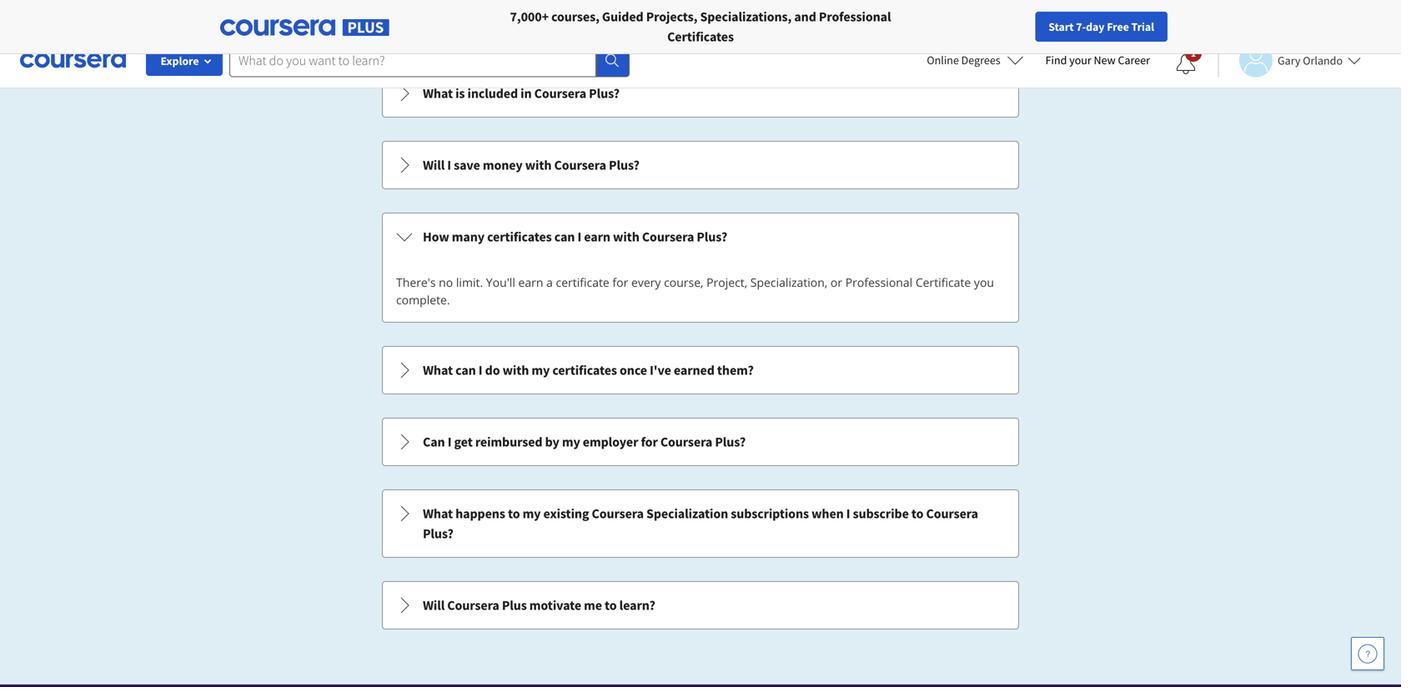 Task type: describe. For each thing, give the bounding box(es) containing it.
certificates inside dropdown button
[[487, 229, 552, 245]]

i inside what happens to my existing coursera specialization subscriptions when i subscribe to coursera plus?
[[847, 506, 851, 522]]

7-
[[1076, 19, 1086, 34]]

specialization,
[[751, 274, 828, 290]]

7,000+
[[510, 8, 549, 25]]

will for will coursera plus motivate me to learn?
[[423, 597, 445, 614]]

included
[[468, 85, 518, 102]]

universities
[[268, 8, 333, 25]]

i left save
[[447, 157, 451, 174]]

1 vertical spatial with
[[613, 229, 640, 245]]

businesses link
[[131, 0, 227, 33]]

earned
[[674, 362, 715, 379]]

coursera right in
[[534, 85, 587, 102]]

how
[[423, 229, 449, 245]]

help center image
[[1358, 644, 1378, 664]]

list containing what is included in coursera plus?
[[380, 0, 1021, 632]]

plus
[[502, 597, 527, 614]]

what for what is included in coursera plus?
[[423, 85, 453, 102]]

will i save money with coursera plus? button
[[383, 142, 1019, 189]]

1
[[1191, 47, 1196, 60]]

reimbursed
[[475, 434, 543, 451]]

learn?
[[620, 597, 656, 614]]

for governments
[[360, 8, 456, 25]]

day
[[1086, 19, 1105, 34]]

i up certificate
[[578, 229, 582, 245]]

what can i do with my certificates once i've earned them?
[[423, 362, 754, 379]]

certificate
[[916, 274, 971, 290]]

you'll
[[486, 274, 516, 290]]

find
[[1046, 53, 1067, 68]]

or
[[831, 274, 843, 290]]

there's no limit. you'll earn a certificate for every course, project, specialization, or professional certificate you complete.
[[396, 274, 994, 308]]

what is included in coursera plus?
[[423, 85, 620, 102]]

get
[[454, 434, 473, 451]]

find your new career link
[[1038, 50, 1159, 71]]

professional inside there's no limit. you'll earn a certificate for every course, project, specialization, or professional certificate you complete.
[[846, 274, 913, 290]]

how many certificates can i earn with coursera plus?
[[423, 229, 728, 245]]

what for what can i do with my certificates once i've earned them?
[[423, 362, 453, 379]]

will i save money with coursera plus?
[[423, 157, 640, 174]]

course,
[[664, 274, 704, 290]]

coursera up specialization
[[661, 434, 713, 451]]

save
[[454, 157, 480, 174]]

my for certificates
[[532, 362, 550, 379]]

gary orlando button
[[1218, 44, 1362, 77]]

what happens to my existing coursera specialization subscriptions when i subscribe to coursera plus? button
[[383, 491, 1019, 557]]

how many certificates can i earn with coursera plus? button
[[383, 214, 1019, 260]]

no
[[439, 274, 453, 290]]

for for every
[[613, 274, 629, 290]]

what happens to my existing coursera specialization subscriptions when i subscribe to coursera plus?
[[423, 506, 979, 542]]

many
[[452, 229, 485, 245]]

happens
[[456, 506, 505, 522]]

my for employer
[[562, 434, 580, 451]]

will coursera plus motivate me to learn? button
[[383, 582, 1019, 629]]

banner navigation
[[13, 0, 469, 33]]

earn inside there's no limit. you'll earn a certificate for every course, project, specialization, or professional certificate you complete.
[[519, 274, 544, 290]]

professional inside the 7,000+ courses, guided projects, specializations, and professional certificates
[[819, 8, 891, 25]]

i've
[[650, 362, 671, 379]]

what for what happens to my existing coursera specialization subscriptions when i subscribe to coursera plus?
[[423, 506, 453, 522]]

project,
[[707, 274, 748, 290]]

can i get reimbursed by my employer for coursera plus?
[[423, 434, 746, 451]]

show notifications image
[[1176, 54, 1196, 74]]

coursera plus image
[[220, 19, 390, 36]]

online degrees
[[927, 53, 1001, 68]]

courses,
[[552, 8, 600, 25]]

guided
[[602, 8, 644, 25]]

to inside dropdown button
[[605, 597, 617, 614]]

your
[[1070, 53, 1092, 68]]

subscribe
[[853, 506, 909, 522]]

specializations,
[[700, 8, 792, 25]]

orlando
[[1303, 53, 1343, 68]]

coursera right subscribe
[[926, 506, 979, 522]]

limit.
[[456, 274, 483, 290]]

find your new career
[[1046, 53, 1151, 68]]



Task type: vqa. For each thing, say whether or not it's contained in the screenshot.
Will Coursera Plus motivate me to learn?'s Will
yes



Task type: locate. For each thing, give the bounding box(es) containing it.
businesses
[[156, 8, 220, 25]]

when
[[812, 506, 844, 522]]

for inside dropdown button
[[641, 434, 658, 451]]

them?
[[717, 362, 754, 379]]

2 vertical spatial with
[[503, 362, 529, 379]]

1 vertical spatial earn
[[519, 274, 544, 290]]

professional right or
[[846, 274, 913, 290]]

can inside dropdown button
[[555, 229, 575, 245]]

free
[[1107, 19, 1129, 34]]

online
[[927, 53, 959, 68]]

7,000+ courses, guided projects, specializations, and professional certificates
[[510, 8, 891, 45]]

0 horizontal spatial earn
[[519, 274, 544, 290]]

will coursera plus motivate me to learn?
[[423, 597, 656, 614]]

1 vertical spatial certificates
[[553, 362, 617, 379]]

do
[[485, 362, 500, 379]]

money
[[483, 157, 523, 174]]

0 vertical spatial certificates
[[487, 229, 552, 245]]

to right happens
[[508, 506, 520, 522]]

employer
[[583, 434, 639, 451]]

to
[[508, 506, 520, 522], [912, 506, 924, 522], [605, 597, 617, 614]]

0 horizontal spatial for
[[613, 274, 629, 290]]

for inside there's no limit. you'll earn a certificate for every course, project, specialization, or professional certificate you complete.
[[613, 274, 629, 290]]

list
[[380, 0, 1021, 632]]

governments
[[381, 8, 456, 25]]

certificates
[[487, 229, 552, 245], [553, 362, 617, 379]]

professional
[[819, 8, 891, 25], [846, 274, 913, 290]]

what can i do with my certificates once i've earned them? button
[[383, 347, 1019, 394]]

3 what from the top
[[423, 506, 453, 522]]

trial
[[1132, 19, 1155, 34]]

new
[[1094, 53, 1116, 68]]

None search field
[[229, 44, 630, 77]]

start 7-day free trial
[[1049, 19, 1155, 34]]

1 horizontal spatial can
[[555, 229, 575, 245]]

start 7-day free trial button
[[1036, 12, 1168, 42]]

coursera right 'existing'
[[592, 506, 644, 522]]

projects,
[[646, 8, 698, 25]]

specialization
[[647, 506, 728, 522]]

can inside dropdown button
[[456, 362, 476, 379]]

subscriptions
[[731, 506, 809, 522]]

can
[[423, 434, 445, 451]]

to right subscribe
[[912, 506, 924, 522]]

1 vertical spatial my
[[562, 434, 580, 451]]

will for will i save money with coursera plus?
[[423, 157, 445, 174]]

what is included in coursera plus? button
[[383, 70, 1019, 117]]

will
[[423, 157, 445, 174], [423, 597, 445, 614]]

with right do
[[503, 362, 529, 379]]

1 vertical spatial for
[[641, 434, 658, 451]]

0 vertical spatial with
[[525, 157, 552, 174]]

2 vertical spatial what
[[423, 506, 453, 522]]

i right the when
[[847, 506, 851, 522]]

for for governments
[[360, 8, 378, 25]]

certificates
[[668, 28, 734, 45]]

1 vertical spatial professional
[[846, 274, 913, 290]]

for left universities
[[247, 8, 265, 25]]

0 vertical spatial my
[[532, 362, 550, 379]]

1 for from the left
[[247, 8, 265, 25]]

with for certificates
[[503, 362, 529, 379]]

me
[[584, 597, 602, 614]]

certificates inside dropdown button
[[553, 362, 617, 379]]

with up every
[[613, 229, 640, 245]]

gary orlando
[[1278, 53, 1343, 68]]

0 vertical spatial can
[[555, 229, 575, 245]]

will left save
[[423, 157, 445, 174]]

coursera
[[534, 85, 587, 102], [554, 157, 607, 174], [642, 229, 694, 245], [661, 434, 713, 451], [592, 506, 644, 522], [926, 506, 979, 522], [447, 597, 500, 614]]

by
[[545, 434, 560, 451]]

1 horizontal spatial to
[[605, 597, 617, 614]]

earn
[[584, 229, 611, 245], [519, 274, 544, 290]]

earn left a
[[519, 274, 544, 290]]

for for coursera
[[641, 434, 658, 451]]

i
[[447, 157, 451, 174], [578, 229, 582, 245], [479, 362, 483, 379], [448, 434, 452, 451], [847, 506, 851, 522]]

with inside dropdown button
[[503, 362, 529, 379]]

a
[[547, 274, 553, 290]]

what left is
[[423, 85, 453, 102]]

degrees
[[962, 53, 1001, 68]]

0 horizontal spatial for
[[247, 8, 265, 25]]

2 will from the top
[[423, 597, 445, 614]]

with right money
[[525, 157, 552, 174]]

1 horizontal spatial for
[[641, 434, 658, 451]]

2 what from the top
[[423, 362, 453, 379]]

will inside dropdown button
[[423, 157, 445, 174]]

0 horizontal spatial to
[[508, 506, 520, 522]]

will inside dropdown button
[[423, 597, 445, 614]]

explore button
[[146, 46, 223, 76]]

and
[[795, 8, 817, 25]]

my inside what happens to my existing coursera specialization subscriptions when i subscribe to coursera plus?
[[523, 506, 541, 522]]

for left every
[[613, 274, 629, 290]]

1 horizontal spatial for
[[360, 8, 378, 25]]

1 button
[[1163, 44, 1210, 84]]

can left do
[[456, 362, 476, 379]]

0 vertical spatial professional
[[819, 8, 891, 25]]

my
[[532, 362, 550, 379], [562, 434, 580, 451], [523, 506, 541, 522]]

motivate
[[530, 597, 582, 614]]

explore
[[161, 53, 199, 68]]

my inside dropdown button
[[532, 362, 550, 379]]

once
[[620, 362, 647, 379]]

for
[[613, 274, 629, 290], [641, 434, 658, 451]]

my right by
[[562, 434, 580, 451]]

plus? inside what happens to my existing coursera specialization subscriptions when i subscribe to coursera plus?
[[423, 526, 454, 542]]

gary
[[1278, 53, 1301, 68]]

start
[[1049, 19, 1074, 34]]

What do you want to learn? text field
[[229, 44, 597, 77]]

can i get reimbursed by my employer for coursera plus? button
[[383, 419, 1019, 466]]

1 horizontal spatial earn
[[584, 229, 611, 245]]

1 vertical spatial will
[[423, 597, 445, 614]]

my right do
[[532, 362, 550, 379]]

in
[[521, 85, 532, 102]]

0 vertical spatial what
[[423, 85, 453, 102]]

1 what from the top
[[423, 85, 453, 102]]

1 vertical spatial what
[[423, 362, 453, 379]]

2 for from the left
[[360, 8, 378, 25]]

1 will from the top
[[423, 157, 445, 174]]

career
[[1118, 53, 1151, 68]]

coursera up course,
[[642, 229, 694, 245]]

complete.
[[396, 292, 450, 308]]

for
[[247, 8, 265, 25], [360, 8, 378, 25]]

can up certificate
[[555, 229, 575, 245]]

0 vertical spatial will
[[423, 157, 445, 174]]

plus?
[[589, 85, 620, 102], [609, 157, 640, 174], [697, 229, 728, 245], [715, 434, 746, 451], [423, 526, 454, 542]]

for universities
[[247, 8, 333, 25]]

what
[[423, 85, 453, 102], [423, 362, 453, 379], [423, 506, 453, 522]]

with
[[525, 157, 552, 174], [613, 229, 640, 245], [503, 362, 529, 379]]

what left do
[[423, 362, 453, 379]]

earn inside how many certificates can i earn with coursera plus? dropdown button
[[584, 229, 611, 245]]

existing
[[544, 506, 589, 522]]

i inside dropdown button
[[479, 362, 483, 379]]

what inside what happens to my existing coursera specialization subscriptions when i subscribe to coursera plus?
[[423, 506, 453, 522]]

i left do
[[479, 362, 483, 379]]

2 vertical spatial my
[[523, 506, 541, 522]]

for for universities
[[247, 8, 265, 25]]

online degrees button
[[914, 42, 1038, 78]]

with for plus?
[[525, 157, 552, 174]]

you
[[974, 274, 994, 290]]

coursera inside dropdown button
[[447, 597, 500, 614]]

every
[[632, 274, 661, 290]]

coursera image
[[20, 47, 126, 74]]

0 horizontal spatial can
[[456, 362, 476, 379]]

my left 'existing'
[[523, 506, 541, 522]]

can
[[555, 229, 575, 245], [456, 362, 476, 379]]

to right me
[[605, 597, 617, 614]]

for left governments
[[360, 8, 378, 25]]

i left get
[[448, 434, 452, 451]]

1 horizontal spatial certificates
[[553, 362, 617, 379]]

coursera up how many certificates can i earn with coursera plus?
[[554, 157, 607, 174]]

for right employer
[[641, 434, 658, 451]]

0 vertical spatial earn
[[584, 229, 611, 245]]

professional right and
[[819, 8, 891, 25]]

certificates left 'once' at the left bottom
[[553, 362, 617, 379]]

certificates up you'll
[[487, 229, 552, 245]]

will left plus
[[423, 597, 445, 614]]

what inside dropdown button
[[423, 362, 453, 379]]

is
[[456, 85, 465, 102]]

0 horizontal spatial certificates
[[487, 229, 552, 245]]

what left happens
[[423, 506, 453, 522]]

certificate
[[556, 274, 610, 290]]

earn up certificate
[[584, 229, 611, 245]]

1 vertical spatial can
[[456, 362, 476, 379]]

coursera left plus
[[447, 597, 500, 614]]

there's
[[396, 274, 436, 290]]

0 vertical spatial for
[[613, 274, 629, 290]]

2 horizontal spatial to
[[912, 506, 924, 522]]



